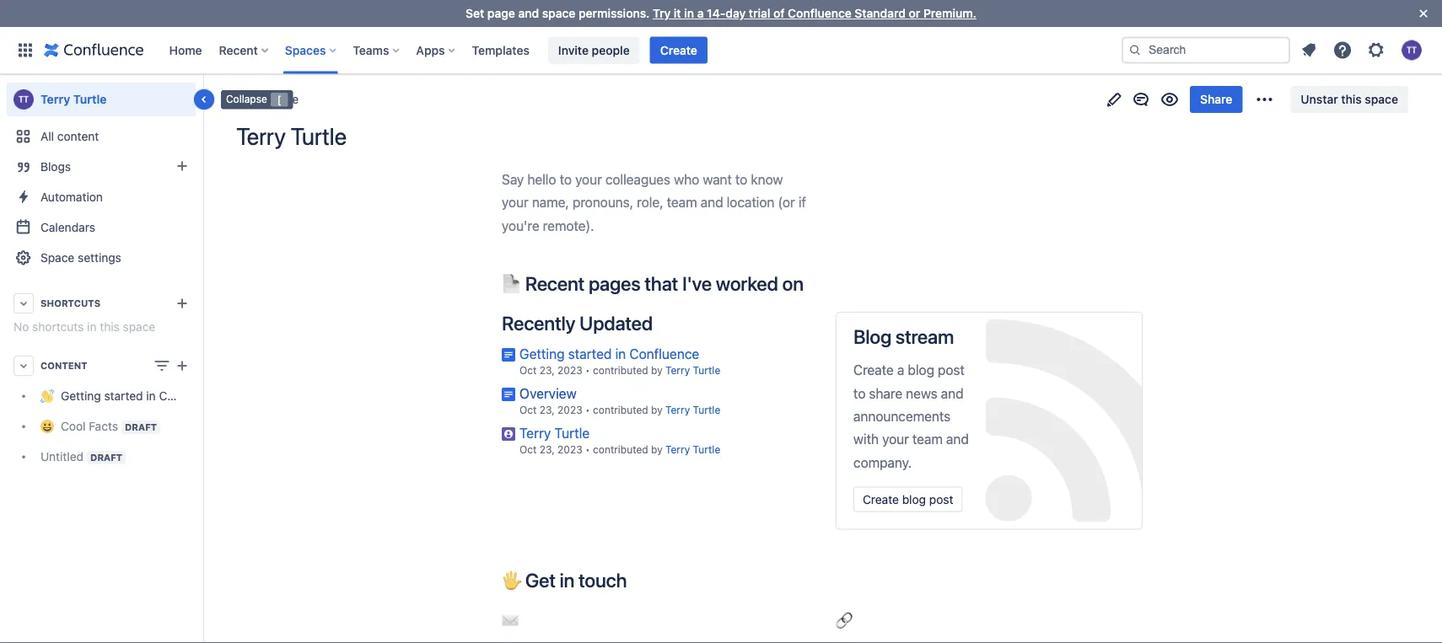 Task type: locate. For each thing, give the bounding box(es) containing it.
1 vertical spatial draft
[[90, 452, 122, 463]]

more actions image
[[1255, 89, 1275, 110]]

1 23, from the top
[[540, 365, 555, 377]]

start watching image
[[1160, 89, 1180, 110]]

create blog post
[[863, 493, 954, 507]]

getting inside space element
[[61, 389, 101, 403]]

• up terry turtle oct 23, 2023 • contributed by terry turtle
[[586, 404, 590, 416]]

0 vertical spatial recent
[[219, 43, 258, 57]]

recent inside recent dropdown button
[[219, 43, 258, 57]]

by inside terry turtle oct 23, 2023 • contributed by terry turtle
[[651, 444, 663, 456]]

you're
[[502, 218, 540, 234]]

terry
[[40, 92, 70, 106], [236, 92, 264, 106], [236, 122, 286, 150], [666, 365, 690, 377], [666, 404, 690, 416], [520, 425, 551, 441], [666, 444, 690, 456]]

confluence image
[[44, 40, 144, 60], [44, 40, 144, 60]]

create a blog post to share news and announcements with your team and company.
[[854, 362, 969, 471]]

1 by from the top
[[651, 365, 663, 377]]

confluence inside getting started in confluence oct 23, 2023 • contributed by terry turtle
[[630, 346, 700, 362]]

getting inside getting started in confluence oct 23, 2023 • contributed by terry turtle
[[520, 346, 565, 362]]

and inside say hello to your colleagues who want to know your name, pronouns, role, team and location (or if you're remote).
[[701, 194, 723, 210]]

team down announcements
[[913, 432, 943, 448]]

to right hello
[[560, 171, 572, 187]]

1 vertical spatial confluence
[[630, 346, 700, 362]]

getting started in confluence
[[61, 389, 221, 403]]

0 vertical spatial confluence
[[788, 6, 852, 20]]

1 vertical spatial •
[[586, 404, 590, 416]]

0 vertical spatial oct
[[520, 365, 537, 377]]

who
[[674, 171, 699, 187]]

pages
[[589, 272, 641, 295]]

2 horizontal spatial space
[[1365, 92, 1399, 106]]

0 horizontal spatial recent
[[219, 43, 258, 57]]

0 vertical spatial getting started in confluence link
[[520, 346, 700, 362]]

contributed up terry turtle oct 23, 2023 • contributed by terry turtle
[[593, 404, 648, 416]]

1 vertical spatial your
[[502, 194, 529, 210]]

14-
[[707, 6, 726, 20]]

1 horizontal spatial to
[[736, 171, 748, 187]]

create link
[[650, 37, 708, 64]]

Search field
[[1122, 37, 1291, 64]]

2023
[[558, 365, 583, 377], [558, 404, 583, 416], [558, 444, 583, 456]]

create for create
[[660, 43, 698, 57]]

getting for getting started in confluence
[[61, 389, 101, 403]]

2 vertical spatial •
[[586, 444, 590, 456]]

oct
[[520, 365, 537, 377], [520, 404, 537, 416], [520, 444, 537, 456]]

3 oct from the top
[[520, 444, 537, 456]]

0 horizontal spatial copy image
[[625, 570, 646, 590]]

3 • from the top
[[586, 444, 590, 456]]

share
[[869, 385, 903, 401]]

turtle
[[73, 92, 107, 106], [267, 92, 299, 106], [291, 122, 347, 150], [693, 365, 721, 377], [693, 404, 721, 416], [555, 425, 590, 441], [693, 444, 721, 456]]

try
[[653, 6, 671, 20]]

0 horizontal spatial a
[[697, 6, 704, 20]]

2023 inside terry turtle oct 23, 2023 • contributed by terry turtle
[[558, 444, 583, 456]]

0 horizontal spatial started
[[104, 389, 143, 403]]

your down the say in the top left of the page
[[502, 194, 529, 210]]

terry up overview oct 23, 2023 • contributed by terry turtle
[[666, 365, 690, 377]]

space up global element
[[542, 6, 576, 20]]

share
[[1201, 92, 1233, 106]]

in for 🖐 get in touch
[[560, 569, 575, 592]]

2 23, from the top
[[540, 404, 555, 416]]

2 horizontal spatial to
[[854, 385, 866, 401]]

1 vertical spatial contributed
[[593, 404, 648, 416]]

1 horizontal spatial started
[[568, 346, 612, 362]]

edit this page image
[[1104, 89, 1125, 110]]

23, inside terry turtle oct 23, 2023 • contributed by terry turtle
[[540, 444, 555, 456]]

content
[[40, 361, 87, 372]]

news
[[906, 385, 938, 401]]

draft inside cool facts draft
[[125, 422, 157, 433]]

1 horizontal spatial recent
[[525, 272, 585, 295]]

terry inside space element
[[40, 92, 70, 106]]

2 vertical spatial create
[[863, 493, 899, 507]]

1 vertical spatial by
[[651, 404, 663, 416]]

this
[[1342, 92, 1362, 106], [100, 320, 120, 334]]

0 vertical spatial 23,
[[540, 365, 555, 377]]

set page and space permissions. try it in a 14-day trial of confluence standard or premium.
[[466, 6, 977, 20]]

create inside create blog post 'button'
[[863, 493, 899, 507]]

📄 recent pages that i've worked on
[[502, 272, 804, 295]]

started up cool facts draft
[[104, 389, 143, 403]]

1 • from the top
[[586, 365, 590, 377]]

0 vertical spatial post
[[938, 362, 965, 378]]

space down settings icon
[[1365, 92, 1399, 106]]

set
[[466, 6, 484, 20]]

0 vertical spatial •
[[586, 365, 590, 377]]

terry turtle inside space element
[[40, 92, 107, 106]]

in inside getting started in confluence oct 23, 2023 • contributed by terry turtle
[[615, 346, 626, 362]]

getting started in confluence link
[[520, 346, 700, 362], [7, 381, 221, 412]]

0 horizontal spatial getting
[[61, 389, 101, 403]]

2 2023 from the top
[[558, 404, 583, 416]]

copy image
[[802, 273, 822, 293], [625, 570, 646, 590]]

0 vertical spatial by
[[651, 365, 663, 377]]

create inside create link
[[660, 43, 698, 57]]

0 vertical spatial create
[[660, 43, 698, 57]]

to
[[560, 171, 572, 187], [736, 171, 748, 187], [854, 385, 866, 401]]

blog down company. at the right bottom
[[902, 493, 926, 507]]

confluence for getting started in confluence
[[159, 389, 221, 403]]

0 horizontal spatial team
[[667, 194, 697, 210]]

getting up cool at the bottom of page
[[61, 389, 101, 403]]

blog up news
[[908, 362, 935, 378]]

draft down getting started in confluence
[[125, 422, 157, 433]]

0 vertical spatial a
[[697, 6, 704, 20]]

terry turtle up all content on the left top of page
[[40, 92, 107, 106]]

2 by from the top
[[651, 404, 663, 416]]

recent
[[219, 43, 258, 57], [525, 272, 585, 295]]

remote).
[[543, 218, 594, 234]]

close image
[[1414, 3, 1434, 24]]

this right unstar
[[1342, 92, 1362, 106]]

turtle inside overview oct 23, 2023 • contributed by terry turtle
[[693, 404, 721, 416]]

in down the updated
[[615, 346, 626, 362]]

collapse
[[226, 93, 267, 105]]

1 vertical spatial post
[[930, 493, 954, 507]]

2 horizontal spatial your
[[882, 432, 909, 448]]

0 horizontal spatial draft
[[90, 452, 122, 463]]

by down overview oct 23, 2023 • contributed by terry turtle
[[651, 444, 663, 456]]

1 oct from the top
[[520, 365, 537, 377]]

0 horizontal spatial your
[[502, 194, 529, 210]]

started down the recently updated
[[568, 346, 612, 362]]

2 vertical spatial your
[[882, 432, 909, 448]]

0 vertical spatial your
[[575, 171, 602, 187]]

confluence down the updated
[[630, 346, 700, 362]]

0 vertical spatial contributed
[[593, 365, 648, 377]]

getting
[[520, 346, 565, 362], [61, 389, 101, 403]]

a left 14- at top
[[697, 6, 704, 20]]

recent up recently
[[525, 272, 585, 295]]

2023 down overview link
[[558, 404, 583, 416]]

by up overview oct 23, 2023 • contributed by terry turtle
[[651, 365, 663, 377]]

• down overview oct 23, 2023 • contributed by terry turtle
[[586, 444, 590, 456]]

team
[[667, 194, 697, 210], [913, 432, 943, 448]]

2 vertical spatial 2023
[[558, 444, 583, 456]]

2 vertical spatial 23,
[[540, 444, 555, 456]]

create
[[660, 43, 698, 57], [854, 362, 894, 378], [863, 493, 899, 507]]

create inside create a blog post to share news and announcements with your team and company.
[[854, 362, 894, 378]]

1 horizontal spatial your
[[575, 171, 602, 187]]

a up share
[[897, 362, 905, 378]]

create down company. at the right bottom
[[863, 493, 899, 507]]

post
[[938, 362, 965, 378], [930, 493, 954, 507]]

0 vertical spatial copy image
[[802, 273, 822, 293]]

in down shortcuts dropdown button
[[87, 320, 97, 334]]

2 vertical spatial contributed
[[593, 444, 648, 456]]

confluence right of
[[788, 6, 852, 20]]

started inside the getting started in confluence link
[[104, 389, 143, 403]]

help icon image
[[1333, 40, 1353, 60]]

2023 up overview link
[[558, 365, 583, 377]]

in down the change view image
[[146, 389, 156, 403]]

overview oct 23, 2023 • contributed by terry turtle
[[520, 385, 721, 416]]

overview
[[520, 385, 577, 401]]

terry turtle down [
[[236, 122, 347, 150]]

global element
[[10, 27, 1119, 74]]

if
[[799, 194, 806, 210]]

0 vertical spatial this
[[1342, 92, 1362, 106]]

2 contributed from the top
[[593, 404, 648, 416]]

your up pronouns,
[[575, 171, 602, 187]]

🖐
[[502, 569, 521, 592]]

2 vertical spatial confluence
[[159, 389, 221, 403]]

in right it
[[684, 6, 694, 20]]

0 vertical spatial space
[[542, 6, 576, 20]]

confluence inside space element
[[159, 389, 221, 403]]

3 2023 from the top
[[558, 444, 583, 456]]

blogs link
[[7, 152, 196, 182]]

blog inside 'button'
[[902, 493, 926, 507]]

1 vertical spatial 23,
[[540, 404, 555, 416]]

this down shortcuts dropdown button
[[100, 320, 120, 334]]

team inside say hello to your colleagues who want to know your name, pronouns, role, team and location (or if you're remote).
[[667, 194, 697, 210]]

contributed down overview oct 23, 2023 • contributed by terry turtle
[[593, 444, 648, 456]]

1 horizontal spatial a
[[897, 362, 905, 378]]

teams button
[[348, 37, 406, 64]]

1 horizontal spatial getting
[[520, 346, 565, 362]]

1 horizontal spatial draft
[[125, 422, 157, 433]]

0 horizontal spatial this
[[100, 320, 120, 334]]

3 23, from the top
[[540, 444, 555, 456]]

(or
[[778, 194, 795, 210]]

tree
[[7, 381, 221, 472]]

in for no shortcuts in this space
[[87, 320, 97, 334]]

getting down recently
[[520, 346, 565, 362]]

terry turtle link
[[7, 83, 196, 116], [236, 91, 299, 108], [666, 365, 721, 377], [666, 404, 721, 416], [520, 425, 590, 441], [666, 444, 721, 456]]

create for create blog post
[[863, 493, 899, 507]]

create up share
[[854, 362, 894, 378]]

1 vertical spatial oct
[[520, 404, 537, 416]]

team down who
[[667, 194, 697, 210]]

in
[[684, 6, 694, 20], [87, 320, 97, 334], [615, 346, 626, 362], [146, 389, 156, 403], [560, 569, 575, 592]]

create for create a blog post to share news and announcements with your team and company.
[[854, 362, 894, 378]]

all content link
[[7, 121, 196, 152]]

1 vertical spatial create
[[854, 362, 894, 378]]

0 horizontal spatial confluence
[[159, 389, 221, 403]]

draft inside untitled draft
[[90, 452, 122, 463]]

2 • from the top
[[586, 404, 590, 416]]

terry up terry turtle oct 23, 2023 • contributed by terry turtle
[[666, 404, 690, 416]]

3 by from the top
[[651, 444, 663, 456]]

1 contributed from the top
[[593, 365, 648, 377]]

0 vertical spatial started
[[568, 346, 612, 362]]

copy image for 🖐 get in touch
[[625, 570, 646, 590]]

space down shortcuts dropdown button
[[123, 320, 155, 334]]

1 vertical spatial getting
[[61, 389, 101, 403]]

2 horizontal spatial confluence
[[788, 6, 852, 20]]

1 vertical spatial a
[[897, 362, 905, 378]]

1 horizontal spatial confluence
[[630, 346, 700, 362]]

appswitcher icon image
[[15, 40, 35, 60]]

location
[[727, 194, 775, 210]]

of
[[774, 6, 785, 20]]

teams
[[353, 43, 389, 57]]

2023 inside overview oct 23, 2023 • contributed by terry turtle
[[558, 404, 583, 416]]

0 vertical spatial getting
[[520, 346, 565, 362]]

settings icon image
[[1367, 40, 1387, 60]]

recently updated
[[502, 312, 653, 335]]

create down it
[[660, 43, 698, 57]]

1 vertical spatial 2023
[[558, 404, 583, 416]]

updated
[[580, 312, 653, 335]]

3 contributed from the top
[[593, 444, 648, 456]]

• up overview oct 23, 2023 • contributed by terry turtle
[[586, 365, 590, 377]]

started inside getting started in confluence oct 23, 2023 • contributed by terry turtle
[[568, 346, 612, 362]]

1 horizontal spatial team
[[913, 432, 943, 448]]

0 vertical spatial team
[[667, 194, 697, 210]]

in for getting started in confluence
[[146, 389, 156, 403]]

people
[[592, 43, 630, 57]]

1 vertical spatial this
[[100, 320, 120, 334]]

1 vertical spatial started
[[104, 389, 143, 403]]

1 2023 from the top
[[558, 365, 583, 377]]

•
[[586, 365, 590, 377], [586, 404, 590, 416], [586, 444, 590, 456]]

by up terry turtle oct 23, 2023 • contributed by terry turtle
[[651, 404, 663, 416]]

blog stream
[[854, 326, 954, 348]]

tree containing getting started in confluence
[[7, 381, 221, 472]]

1 vertical spatial team
[[913, 432, 943, 448]]

0 horizontal spatial to
[[560, 171, 572, 187]]

pronouns,
[[573, 194, 634, 210]]

home
[[169, 43, 202, 57]]

getting started in confluence link up cool facts draft
[[7, 381, 221, 412]]

0 vertical spatial draft
[[125, 422, 157, 433]]

it
[[674, 6, 681, 20]]

confluence down create a page 'icon'
[[159, 389, 221, 403]]

• inside terry turtle oct 23, 2023 • contributed by terry turtle
[[586, 444, 590, 456]]

contributed up overview oct 23, 2023 • contributed by terry turtle
[[593, 365, 648, 377]]

getting started in confluence link down the updated
[[520, 346, 700, 362]]

1 vertical spatial getting started in confluence link
[[7, 381, 221, 412]]

draft down cool facts draft
[[90, 452, 122, 463]]

2 vertical spatial oct
[[520, 444, 537, 456]]

1 vertical spatial blog
[[902, 493, 926, 507]]

to right the 'want'
[[736, 171, 748, 187]]

1 horizontal spatial this
[[1342, 92, 1362, 106]]

recent up collapse
[[219, 43, 258, 57]]

0 vertical spatial 2023
[[558, 365, 583, 377]]

in right get
[[560, 569, 575, 592]]

and down the 'want'
[[701, 194, 723, 210]]

worked
[[716, 272, 778, 295]]

1 vertical spatial recent
[[525, 272, 585, 295]]

1 vertical spatial copy image
[[625, 570, 646, 590]]

1 horizontal spatial copy image
[[802, 273, 822, 293]]

touch
[[579, 569, 627, 592]]

say hello to your colleagues who want to know your name, pronouns, role, team and location (or if you're remote).
[[502, 171, 810, 234]]

banner
[[0, 27, 1443, 74]]

terry up all
[[40, 92, 70, 106]]

a inside create a blog post to share news and announcements with your team and company.
[[897, 362, 905, 378]]

2 oct from the top
[[520, 404, 537, 416]]

0 vertical spatial blog
[[908, 362, 935, 378]]

started
[[568, 346, 612, 362], [104, 389, 143, 403]]

and
[[518, 6, 539, 20], [701, 194, 723, 210], [941, 385, 964, 401], [947, 432, 969, 448]]

blog
[[854, 326, 892, 348]]

2023 down overview at the left bottom of the page
[[558, 444, 583, 456]]

i've
[[682, 272, 712, 295]]

2 vertical spatial by
[[651, 444, 663, 456]]

shortcuts
[[40, 298, 100, 309]]

1 vertical spatial space
[[1365, 92, 1399, 106]]

by
[[651, 365, 663, 377], [651, 404, 663, 416], [651, 444, 663, 456]]

cool facts draft
[[61, 419, 157, 433]]

draft
[[125, 422, 157, 433], [90, 452, 122, 463]]

2 vertical spatial space
[[123, 320, 155, 334]]

to left share
[[854, 385, 866, 401]]

your down announcements
[[882, 432, 909, 448]]



Task type: vqa. For each thing, say whether or not it's contained in the screenshot.
'Copy link to issue' icon
no



Task type: describe. For each thing, give the bounding box(es) containing it.
on
[[783, 272, 804, 295]]

no
[[13, 320, 29, 334]]

23, inside getting started in confluence oct 23, 2023 • contributed by terry turtle
[[540, 365, 555, 377]]

🔗
[[836, 613, 853, 629]]

this inside unstar this space button
[[1342, 92, 1362, 106]]

by inside getting started in confluence oct 23, 2023 • contributed by terry turtle
[[651, 365, 663, 377]]

team inside create a blog post to share news and announcements with your team and company.
[[913, 432, 943, 448]]

terry turtle down recent dropdown button
[[236, 92, 299, 106]]

untitled draft
[[40, 450, 122, 464]]

turtle inside getting started in confluence oct 23, 2023 • contributed by terry turtle
[[693, 365, 721, 377]]

recently
[[502, 312, 576, 335]]

terry inside getting started in confluence oct 23, 2023 • contributed by terry turtle
[[666, 365, 690, 377]]

spaces button
[[280, 37, 343, 64]]

spaces
[[285, 43, 326, 57]]

content
[[57, 129, 99, 143]]

contributed inside getting started in confluence oct 23, 2023 • contributed by terry turtle
[[593, 365, 648, 377]]

premium.
[[924, 6, 977, 20]]

1 horizontal spatial space
[[542, 6, 576, 20]]

terry down collapse
[[236, 122, 286, 150]]

apps
[[416, 43, 445, 57]]

post inside 'button'
[[930, 493, 954, 507]]

oct inside getting started in confluence oct 23, 2023 • contributed by terry turtle
[[520, 365, 537, 377]]

hello
[[528, 171, 556, 187]]

get
[[525, 569, 556, 592]]

that
[[645, 272, 678, 295]]

announcements
[[854, 408, 951, 424]]

started for getting started in confluence
[[104, 389, 143, 403]]

all content
[[40, 129, 99, 143]]

automation
[[40, 190, 103, 204]]

and right news
[[941, 385, 964, 401]]

templates link
[[467, 37, 535, 64]]

0 horizontal spatial getting started in confluence link
[[7, 381, 221, 412]]

tree inside space element
[[7, 381, 221, 472]]

say
[[502, 171, 524, 187]]

shortcuts button
[[7, 289, 196, 319]]

contributed inside terry turtle oct 23, 2023 • contributed by terry turtle
[[593, 444, 648, 456]]

unstar this space
[[1301, 92, 1399, 106]]

standard
[[855, 6, 906, 20]]

settings
[[78, 251, 121, 265]]

getting for getting started in confluence oct 23, 2023 • contributed by terry turtle
[[520, 346, 565, 362]]

terry turtle oct 23, 2023 • contributed by terry turtle
[[520, 425, 721, 456]]

create a blog image
[[172, 156, 192, 176]]

✉️
[[502, 613, 519, 629]]

create a page image
[[172, 356, 192, 376]]

oct inside terry turtle oct 23, 2023 • contributed by terry turtle
[[520, 444, 537, 456]]

space settings link
[[7, 243, 196, 273]]

search image
[[1129, 43, 1142, 57]]

permissions.
[[579, 6, 650, 20]]

day
[[726, 6, 746, 20]]

and right "page"
[[518, 6, 539, 20]]

started for getting started in confluence oct 23, 2023 • contributed by terry turtle
[[568, 346, 612, 362]]

confluence for getting started in confluence oct 23, 2023 • contributed by terry turtle
[[630, 346, 700, 362]]

blog inside create a blog post to share news and announcements with your team and company.
[[908, 362, 935, 378]]

and down announcements
[[947, 432, 969, 448]]

terry down overview oct 23, 2023 • contributed by terry turtle
[[666, 444, 690, 456]]

🖐 get in touch
[[502, 569, 627, 592]]

invite
[[558, 43, 589, 57]]

name,
[[532, 194, 569, 210]]

home link
[[164, 37, 207, 64]]

no shortcuts in this space
[[13, 320, 155, 334]]

in for getting started in confluence oct 23, 2023 • contributed by terry turtle
[[615, 346, 626, 362]]

blogs
[[40, 160, 71, 174]]

overview link
[[520, 385, 577, 401]]

cool
[[61, 419, 86, 433]]

add shortcut image
[[172, 294, 192, 314]]

to inside create a blog post to share news and announcements with your team and company.
[[854, 385, 866, 401]]

terry inside overview oct 23, 2023 • contributed by terry turtle
[[666, 404, 690, 416]]

untitled
[[40, 450, 84, 464]]

company.
[[854, 455, 912, 471]]

notification icon image
[[1299, 40, 1319, 60]]

trial
[[749, 6, 771, 20]]

create blog post button
[[854, 487, 963, 512]]

terry left [
[[236, 92, 264, 106]]

space
[[40, 251, 74, 265]]

role,
[[637, 194, 663, 210]]

turtle inside space element
[[73, 92, 107, 106]]

oct inside overview oct 23, 2023 • contributed by terry turtle
[[520, 404, 537, 416]]

stream
[[896, 326, 954, 348]]

unstar this space button
[[1291, 86, 1409, 113]]

space settings
[[40, 251, 121, 265]]

copy image for 📄 recent pages that i've worked on
[[802, 273, 822, 293]]

1 horizontal spatial getting started in confluence link
[[520, 346, 700, 362]]

unstar
[[1301, 92, 1339, 106]]

know
[[751, 171, 783, 187]]

invite people
[[558, 43, 630, 57]]

shortcuts
[[32, 320, 84, 334]]

calendars link
[[7, 213, 196, 243]]

[
[[277, 94, 281, 105]]

by inside overview oct 23, 2023 • contributed by terry turtle
[[651, 404, 663, 416]]

facts
[[89, 419, 118, 433]]

share button
[[1190, 86, 1243, 113]]

templates
[[472, 43, 530, 57]]

try it in a 14-day trial of confluence standard or premium. link
[[653, 6, 977, 20]]

banner containing home
[[0, 27, 1443, 74]]

space element
[[0, 74, 221, 644]]

with
[[854, 432, 879, 448]]

2023 inside getting started in confluence oct 23, 2023 • contributed by terry turtle
[[558, 365, 583, 377]]

your profile and preferences image
[[1402, 40, 1422, 60]]

change view image
[[152, 356, 172, 376]]

• inside overview oct 23, 2023 • contributed by terry turtle
[[586, 404, 590, 416]]

colleagues
[[606, 171, 671, 187]]

invite people button
[[548, 37, 640, 64]]

content button
[[7, 351, 196, 381]]

calendars
[[40, 221, 95, 235]]

your inside create a blog post to share news and announcements with your team and company.
[[882, 432, 909, 448]]

post inside create a blog post to share news and announcements with your team and company.
[[938, 362, 965, 378]]

0 horizontal spatial space
[[123, 320, 155, 334]]

getting started in confluence oct 23, 2023 • contributed by terry turtle
[[520, 346, 721, 377]]

or
[[909, 6, 921, 20]]

this inside space element
[[100, 320, 120, 334]]

• inside getting started in confluence oct 23, 2023 • contributed by terry turtle
[[586, 365, 590, 377]]

23, inside overview oct 23, 2023 • contributed by terry turtle
[[540, 404, 555, 416]]

contributed inside overview oct 23, 2023 • contributed by terry turtle
[[593, 404, 648, 416]]

terry down overview at the left bottom of the page
[[520, 425, 551, 441]]

all
[[40, 129, 54, 143]]

📄
[[502, 272, 521, 295]]

want
[[703, 171, 732, 187]]

space inside button
[[1365, 92, 1399, 106]]



